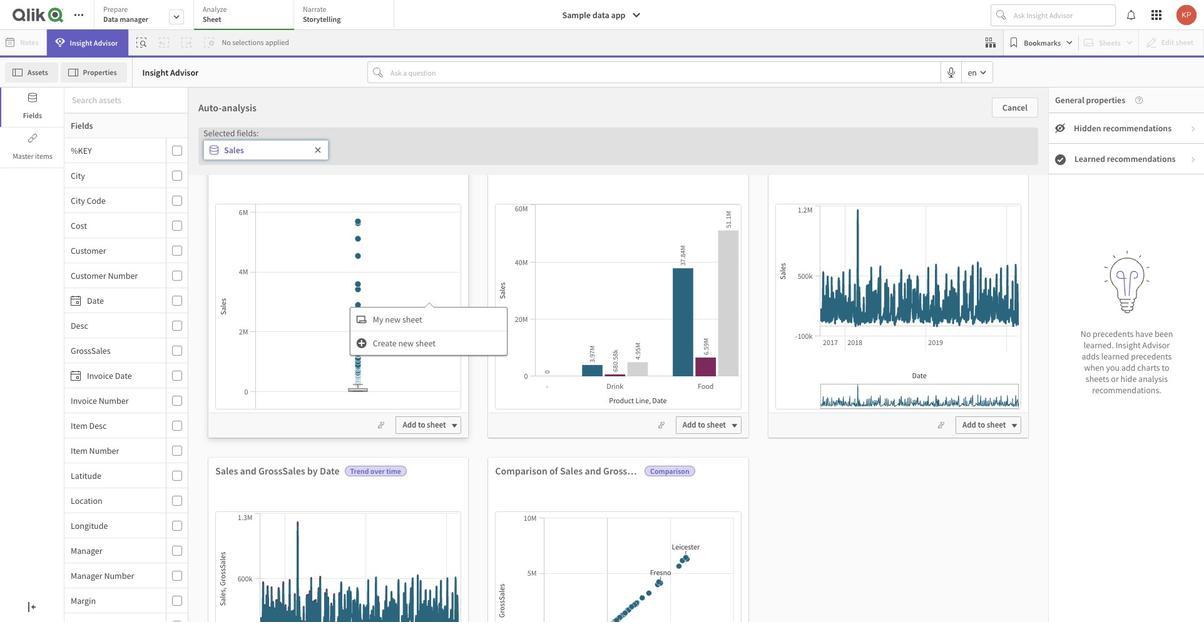 Task type: locate. For each thing, give the bounding box(es) containing it.
1 vertical spatial for
[[652, 465, 665, 478]]

desc down invoice number at bottom
[[89, 420, 107, 432]]

desc button
[[64, 320, 163, 332]]

recommendations inside button
[[1107, 153, 1176, 165]]

create
[[373, 338, 397, 349], [719, 362, 747, 374]]

manager inside menu item
[[71, 571, 102, 582]]

1 horizontal spatial date
[[115, 370, 132, 382]]

number down customer menu item
[[108, 270, 138, 281]]

you left add on the right bottom of the page
[[1107, 362, 1120, 374]]

the up directly
[[440, 362, 454, 374]]

0 horizontal spatial date
[[87, 295, 104, 306]]

1 horizontal spatial your
[[735, 423, 751, 434]]

1 vertical spatial your
[[735, 423, 751, 434]]

directly
[[441, 387, 469, 398]]

%key menu item
[[64, 138, 188, 163]]

2 vertical spatial date
[[320, 465, 340, 478]]

insight up properties button
[[70, 38, 92, 47]]

0 horizontal spatial this
[[466, 440, 479, 451]]

number up margin button
[[104, 571, 134, 582]]

0 vertical spatial ,
[[649, 396, 653, 405]]

0 horizontal spatial add to sheet
[[403, 420, 446, 431]]

0 vertical spatial .
[[641, 404, 643, 415]]

0 horizontal spatial and
[[240, 465, 257, 478]]

advisor up charts
[[1143, 340, 1170, 351]]

0 vertical spatial invoice
[[87, 370, 113, 382]]

2 horizontal spatial you
[[1107, 362, 1120, 374]]

. any found insights can be saved to this sheet.
[[540, 404, 665, 451]]

create down my
[[373, 338, 397, 349]]

1 horizontal spatial or
[[1111, 374, 1119, 385]]

sheet. inside . save any insights you discover to this sheet.
[[481, 440, 503, 451]]

your inside explore your data directly or let qlik generate insights for you with
[[405, 387, 421, 398]]

1 horizontal spatial comparison
[[651, 467, 690, 476]]

data inside explore your data directly or let qlik generate insights for you with
[[423, 387, 440, 398]]

1 manager from the top
[[71, 546, 102, 557]]

2 small image from the top
[[1190, 156, 1198, 163]]

auto-
[[198, 101, 222, 114]]

3 add from the left
[[963, 420, 977, 431]]

insight up can on the bottom of page
[[583, 405, 606, 416]]

comparison for comparison
[[651, 467, 690, 476]]

small image
[[1190, 125, 1198, 133], [1190, 156, 1198, 163]]

0 horizontal spatial comparison
[[495, 465, 548, 478]]

general
[[1056, 95, 1085, 106]]

0 vertical spatial analysis
[[222, 101, 257, 114]]

grosssales menu item
[[64, 339, 188, 364]]

city inside menu item
[[71, 195, 85, 206]]

1 horizontal spatial create
[[719, 362, 747, 374]]

sample
[[563, 9, 591, 21]]

storytelling
[[303, 14, 341, 24]]

.
[[641, 404, 643, 415], [464, 421, 466, 432]]

0 vertical spatial or
[[1111, 374, 1119, 385]]

1 horizontal spatial add to sheet button
[[676, 417, 742, 435]]

master items button
[[0, 128, 64, 168], [1, 128, 64, 168]]

recommendations for hidden recommendations
[[1103, 123, 1172, 134]]

desc down date button
[[71, 320, 88, 332]]

creating
[[705, 406, 735, 417]]

0 horizontal spatial you
[[409, 440, 422, 451]]

use
[[709, 387, 725, 398]]

tab list inside choose an option below to get started adding to this sheet... application
[[94, 0, 399, 31]]

None text field
[[351, 308, 434, 319]]

you inside . save any insights you discover to this sheet.
[[409, 440, 422, 451]]

city for city code
[[71, 195, 85, 206]]

customer number menu item
[[64, 264, 188, 289]]

Ask Insight Advisor text field
[[1012, 5, 1116, 25]]

for down directly
[[451, 404, 461, 415]]

data left directly
[[423, 387, 440, 398]]

1 horizontal spatial for
[[652, 465, 665, 478]]

0 horizontal spatial no
[[222, 38, 231, 47]]

date button
[[64, 295, 163, 306]]

recommendations inside button
[[1103, 123, 1172, 134]]

you
[[1107, 362, 1120, 374], [463, 404, 477, 415], [409, 440, 422, 451]]

small image inside learned recommendations button
[[1190, 156, 1198, 163]]

0 vertical spatial precedents
[[1093, 328, 1134, 340]]

sheet. inside 'to start creating visualizations and build your new sheet.'
[[770, 423, 793, 434]]

2 customer from the top
[[71, 270, 106, 281]]

number for customer number
[[108, 270, 138, 281]]

invoice
[[87, 370, 113, 382], [71, 395, 97, 407]]

sheet. down can on the bottom of page
[[591, 440, 613, 451]]

location
[[71, 496, 103, 507]]

your down visualizations
[[735, 423, 751, 434]]

0 horizontal spatial add to sheet button
[[396, 417, 462, 435]]

be
[[608, 423, 617, 434]]

this down "any" at the right bottom of the page
[[651, 423, 665, 434]]

add
[[1122, 362, 1136, 374]]

3 add to sheet from the left
[[963, 420, 1006, 431]]

you left 'with'
[[463, 404, 477, 415]]

to inside 'to start creating visualizations and build your new sheet.'
[[792, 387, 800, 398]]

discover
[[424, 440, 455, 451]]

city inside menu item
[[71, 170, 85, 181]]

1 horizontal spatial information image
[[695, 157, 742, 176]]

0 horizontal spatial add
[[403, 420, 417, 431]]

1 horizontal spatial sheet.
[[591, 440, 613, 451]]

data up directly
[[456, 362, 476, 374]]

0 horizontal spatial ,
[[218, 587, 227, 590]]

properties
[[1087, 95, 1126, 106]]

build
[[804, 406, 823, 417]]

sheets
[[1086, 374, 1110, 385]]

insight advisor down data
[[70, 38, 118, 47]]

0 vertical spatial no
[[222, 38, 231, 47]]

number inside 'manager number' menu item
[[104, 571, 134, 582]]

add
[[403, 420, 417, 431], [683, 420, 697, 431], [963, 420, 977, 431]]

number
[[108, 270, 138, 281], [99, 395, 129, 407], [89, 445, 119, 457], [104, 571, 134, 582]]

search image
[[554, 404, 569, 416]]

2 vertical spatial insight advisor
[[404, 421, 456, 432]]

explore
[[406, 362, 438, 374], [376, 387, 403, 398]]

1 vertical spatial customer
[[71, 270, 106, 281]]

analysis
[[222, 101, 257, 114], [1139, 374, 1168, 385]]

tab list containing prepare
[[94, 0, 399, 31]]

1 horizontal spatial explore
[[406, 362, 438, 374]]

insight advisor up discover
[[404, 421, 456, 432]]

0 vertical spatial small image
[[1190, 125, 1198, 133]]

number down item desc button
[[89, 445, 119, 457]]

manager down longitude
[[71, 546, 102, 557]]

adding
[[655, 217, 699, 237]]

longitude button
[[64, 521, 163, 532]]

date right by
[[320, 465, 340, 478]]

new for create new analytics
[[749, 362, 767, 374]]

new
[[385, 314, 401, 325], [398, 338, 414, 349], [749, 362, 767, 374], [557, 387, 573, 398], [753, 423, 769, 434]]

manager up margin
[[71, 571, 102, 582]]

0 horizontal spatial sheet.
[[481, 440, 503, 451]]

explore for explore the data
[[406, 362, 438, 374]]

1 vertical spatial no
[[1081, 328, 1091, 340]]

1 vertical spatial invoice
[[71, 395, 97, 407]]

selected
[[203, 128, 235, 139]]

master items
[[13, 152, 53, 161]]

insight advisor
[[70, 38, 118, 47], [143, 67, 199, 78], [404, 421, 456, 432]]

customer inside 'menu item'
[[71, 270, 106, 281]]

insight down smart search icon
[[143, 67, 169, 78]]

1 small image from the top
[[1190, 125, 1198, 133]]

insight down generate
[[404, 421, 428, 432]]

manager inside menu item
[[71, 546, 102, 557]]

add for second "information" image
[[683, 420, 697, 431]]

menu inside choose an option below to get started adding to this sheet... application
[[64, 138, 188, 623]]

question?
[[597, 362, 639, 374]]

longitude
[[71, 521, 108, 532]]

advisor down data
[[94, 38, 118, 47]]

0 vertical spatial date
[[87, 295, 104, 306]]

0 vertical spatial your
[[405, 387, 421, 398]]

0 vertical spatial for
[[451, 404, 461, 415]]

city for city
[[71, 170, 85, 181]]

insights inside explore your data directly or let qlik generate insights for you with
[[421, 404, 449, 415]]

new inside 'to start creating visualizations and build your new sheet.'
[[753, 423, 769, 434]]

insights down ask
[[563, 423, 591, 434]]

0 horizontal spatial explore
[[376, 387, 403, 398]]

to inside no precedents have been learned. insight advisor adds learned precedents when you add charts to sheets or hide analysis recommendations.
[[1162, 362, 1170, 374]]

no left selections
[[222, 38, 231, 47]]

sales for sales
[[224, 145, 244, 156]]

1 horizontal spatial add to sheet
[[683, 420, 726, 431]]

can
[[593, 423, 606, 434]]

hidden recommendations button
[[1049, 113, 1205, 144]]

tab list
[[94, 0, 399, 31]]

grosssales up invoice date
[[71, 345, 111, 357]]

1 vertical spatial this
[[651, 423, 665, 434]]

advisor up discover
[[430, 421, 456, 432]]

or left the let
[[471, 387, 478, 398]]

you left discover
[[409, 440, 422, 451]]

2 horizontal spatial add
[[963, 420, 977, 431]]

generate
[[387, 404, 419, 415]]

1 horizontal spatial this
[[651, 423, 665, 434]]

invoice number button
[[64, 395, 163, 407]]

1 vertical spatial the
[[613, 387, 626, 398]]

1 vertical spatial you
[[463, 404, 477, 415]]

this down save
[[466, 440, 479, 451]]

fields button
[[0, 88, 64, 127], [1, 88, 64, 127], [64, 113, 188, 138]]

menu containing %key
[[64, 138, 188, 623]]

invoice date
[[87, 370, 132, 382]]

0 vertical spatial customer
[[71, 245, 106, 256]]

your up generate
[[405, 387, 421, 398]]

insight up add on the right bottom of the page
[[1116, 340, 1141, 351]]

explore up generate
[[376, 387, 403, 398]]

to inside . save any insights you discover to this sheet.
[[456, 440, 464, 451]]

for down "any" at the right bottom of the page
[[652, 465, 665, 478]]

help image
[[1126, 96, 1143, 104]]

new for my new sheet
[[385, 314, 401, 325]]

recommendations down help image
[[1103, 123, 1172, 134]]

new down visualizations
[[753, 423, 769, 434]]

1 add to sheet button from the left
[[396, 417, 462, 435]]

recommendations down hidden recommendations button
[[1107, 153, 1176, 165]]

and
[[788, 406, 802, 417], [240, 465, 257, 478], [585, 465, 601, 478]]

no up adds
[[1081, 328, 1091, 340]]

data inside button
[[593, 9, 610, 21]]

invoice up invoice number at bottom
[[87, 370, 113, 382]]

1 vertical spatial explore
[[376, 387, 403, 398]]

0 vertical spatial insight advisor
[[70, 38, 118, 47]]

precedents down have
[[1131, 351, 1172, 362]]

0 horizontal spatial insight advisor
[[70, 38, 118, 47]]

2 add to sheet button from the left
[[676, 417, 742, 435]]

number up item desc button
[[99, 395, 129, 407]]

number inside item number menu item
[[89, 445, 119, 457]]

invoice inside menu item
[[71, 395, 97, 407]]

. for data
[[464, 421, 466, 432]]

sheet. for data
[[481, 440, 503, 451]]

number for item number
[[89, 445, 119, 457]]

1 vertical spatial analysis
[[1139, 374, 1168, 385]]

this inside . save any insights you discover to this sheet.
[[466, 440, 479, 451]]

3 add to sheet button from the left
[[956, 417, 1022, 435]]

1 item from the top
[[71, 420, 88, 432]]

1 vertical spatial desc
[[89, 420, 107, 432]]

customer inside menu item
[[71, 245, 106, 256]]

sheet. down "any"
[[481, 440, 503, 451]]

1 vertical spatial .
[[464, 421, 466, 432]]

1 horizontal spatial no
[[1081, 328, 1091, 340]]

0 vertical spatial desc
[[71, 320, 88, 332]]

grosssales left by
[[259, 465, 305, 478]]

insights up time
[[378, 440, 407, 451]]

new right my
[[385, 314, 401, 325]]

get
[[585, 217, 605, 237]]

find new insights in the data using
[[539, 387, 665, 398]]

0 vertical spatial recommendations
[[1103, 123, 1172, 134]]

0 vertical spatial item
[[71, 420, 88, 432]]

2 horizontal spatial sheet.
[[770, 423, 793, 434]]

. inside . any found insights can be saved to this sheet.
[[641, 404, 643, 415]]

number inside customer number 'menu item'
[[108, 270, 138, 281]]

when
[[1085, 362, 1105, 374]]

manager for manager number
[[71, 571, 102, 582]]

applied
[[265, 38, 289, 47]]

0 horizontal spatial your
[[405, 387, 421, 398]]

explore down create new sheet
[[406, 362, 438, 374]]

you inside no precedents have been learned. insight advisor adds learned precedents when you add charts to sheets or hide analysis recommendations.
[[1107, 362, 1120, 374]]

this inside . any found insights can be saved to this sheet.
[[651, 423, 665, 434]]

customer down customer "button"
[[71, 270, 106, 281]]

2 add from the left
[[683, 420, 697, 431]]

assets button
[[5, 62, 58, 82]]

city menu item
[[64, 163, 188, 188]]

the right in
[[613, 387, 626, 398]]

to inside . any found insights can be saved to this sheet.
[[642, 423, 650, 434]]

sheet
[[203, 14, 221, 24]]

0 horizontal spatial or
[[471, 387, 478, 398]]

insights down directly
[[421, 404, 449, 415]]

cancel
[[1003, 102, 1028, 113]]

. inside . save any insights you discover to this sheet.
[[464, 421, 466, 432]]

analysis right hide
[[1139, 374, 1168, 385]]

2 vertical spatial you
[[409, 440, 422, 451]]

2 horizontal spatial insight advisor
[[404, 421, 456, 432]]

2 add to sheet from the left
[[683, 420, 726, 431]]

1 add to sheet from the left
[[403, 420, 446, 431]]

item up the item number
[[71, 420, 88, 432]]

explore for explore your data directly or let qlik generate insights for you with
[[376, 387, 403, 398]]

. left "any" at the right bottom of the page
[[641, 404, 643, 415]]

0 horizontal spatial create
[[373, 338, 397, 349]]

information image
[[415, 157, 462, 176], [695, 157, 742, 176], [975, 157, 1022, 176]]

my
[[373, 314, 384, 325]]

edit sheet
[[748, 388, 782, 399]]

1 vertical spatial date
[[115, 370, 132, 382]]

0 horizontal spatial desc
[[71, 320, 88, 332]]

add for 1st "information" image from right
[[963, 420, 977, 431]]

create new analytics
[[719, 362, 808, 374]]

2 horizontal spatial information image
[[975, 157, 1022, 176]]

grosssales down saved
[[603, 465, 650, 478]]

for inside explore your data directly or let qlik generate insights for you with
[[451, 404, 461, 415]]

0 vertical spatial the
[[440, 362, 454, 374]]

1 horizontal spatial add
[[683, 420, 697, 431]]

item desc
[[71, 420, 107, 432]]

customer menu item
[[64, 239, 188, 264]]

or inside explore your data directly or let qlik generate insights for you with
[[471, 387, 478, 398]]

fields up %key at top
[[71, 120, 93, 131]]

data left app
[[593, 9, 610, 21]]

properties
[[83, 67, 117, 77]]

2 horizontal spatial add to sheet
[[963, 420, 1006, 431]]

date down customer number
[[87, 295, 104, 306]]

sheet. for analytics
[[770, 423, 793, 434]]

0 vertical spatial you
[[1107, 362, 1120, 374]]

sheet. down visualizations
[[770, 423, 793, 434]]

create up edit image
[[719, 362, 747, 374]]

2 horizontal spatial add to sheet button
[[956, 417, 1022, 435]]

1 customer from the top
[[71, 245, 106, 256]]

3 information image from the left
[[975, 157, 1022, 176]]

1 horizontal spatial you
[[463, 404, 477, 415]]

1 add from the left
[[403, 420, 417, 431]]

small image for learned recommendations
[[1190, 156, 1198, 163]]

1 vertical spatial recommendations
[[1107, 153, 1176, 165]]

number inside invoice number menu item
[[99, 395, 129, 407]]

0 horizontal spatial the
[[440, 362, 454, 374]]

new up edit
[[749, 362, 767, 374]]

choose an option below to get started adding to this sheet... application
[[0, 0, 1205, 623]]

1 vertical spatial create
[[719, 362, 747, 374]]

1 horizontal spatial insight advisor
[[143, 67, 199, 78]]

0 horizontal spatial information image
[[415, 157, 462, 176]]

analysis up selected fields:
[[222, 101, 257, 114]]

this left sheet...
[[718, 217, 741, 237]]

bookmarks
[[1024, 38, 1061, 47]]

no for no precedents have been learned. insight advisor adds learned precedents when you add charts to sheets or hide analysis recommendations.
[[1081, 328, 1091, 340]]

date down grosssales menu item
[[115, 370, 132, 382]]

app
[[611, 9, 626, 21]]

2 vertical spatial this
[[466, 440, 479, 451]]

menu
[[64, 138, 188, 623]]

fields up master items
[[23, 111, 42, 120]]

edit image
[[733, 388, 748, 399]]

item up latitude
[[71, 445, 88, 457]]

fields:
[[237, 128, 259, 139]]

your
[[405, 387, 421, 398], [735, 423, 751, 434]]

advisor up the auto-
[[170, 67, 199, 78]]

new right find
[[557, 387, 573, 398]]

no inside no precedents have been learned. insight advisor adds learned precedents when you add charts to sheets or hide analysis recommendations.
[[1081, 328, 1091, 340]]

0 vertical spatial city
[[71, 170, 85, 181]]

0 horizontal spatial grosssales
[[71, 345, 111, 357]]

insights inside . any found insights can be saved to this sheet.
[[563, 423, 591, 434]]

small image
[[1056, 154, 1066, 165]]

2 manager from the top
[[71, 571, 102, 582]]

precedents up learned
[[1093, 328, 1134, 340]]

create for create new sheet
[[373, 338, 397, 349]]

auto-analysis
[[198, 101, 257, 114]]

. left save
[[464, 421, 466, 432]]

add to sheet button for 1st "information" image from right
[[956, 417, 1022, 435]]

your inside 'to start creating visualizations and build your new sheet.'
[[735, 423, 751, 434]]

1 horizontal spatial .
[[641, 404, 643, 415]]

customer down cost at the top left
[[71, 245, 106, 256]]

2 item from the top
[[71, 445, 88, 457]]

sales
[[224, 145, 244, 156], [215, 465, 238, 478], [560, 465, 583, 478]]

location menu item
[[64, 489, 188, 514]]

invoice inside "menu item"
[[87, 370, 113, 382]]

1 vertical spatial manager
[[71, 571, 102, 582]]

2 horizontal spatial and
[[788, 406, 802, 417]]

manager number menu item
[[64, 564, 188, 589]]

date menu item
[[64, 289, 188, 314]]

0 vertical spatial create
[[373, 338, 397, 349]]

explore inside explore your data directly or let qlik generate insights for you with
[[376, 387, 403, 398]]

1 vertical spatial or
[[471, 387, 478, 398]]

insight
[[70, 38, 92, 47], [143, 67, 169, 78], [1116, 340, 1141, 351], [583, 405, 606, 416], [404, 421, 428, 432]]

insight advisor down smart search icon
[[143, 67, 199, 78]]

or left hide
[[1111, 374, 1119, 385]]

new for create new sheet
[[398, 338, 414, 349]]

been
[[1155, 328, 1173, 340]]

find
[[539, 387, 556, 398]]

manager
[[71, 546, 102, 557], [71, 571, 102, 582]]

0 vertical spatial explore
[[406, 362, 438, 374]]

0 vertical spatial this
[[718, 217, 741, 237]]

invoice number
[[71, 395, 129, 407]]

add to sheet button for second "information" image
[[676, 417, 742, 435]]

create new sheet
[[373, 338, 436, 349]]

started
[[608, 217, 652, 237]]

selected fields:
[[203, 128, 259, 139]]

item desc button
[[64, 420, 163, 432]]

new down my new sheet
[[398, 338, 414, 349]]

invoice up item desc
[[71, 395, 97, 407]]



Task type: describe. For each thing, give the bounding box(es) containing it.
selections
[[232, 38, 264, 47]]

city code
[[71, 195, 106, 206]]

manager menu item
[[64, 539, 188, 564]]

number for invoice number
[[99, 395, 129, 407]]

qlik
[[491, 387, 506, 398]]

ask
[[569, 405, 581, 416]]

2 horizontal spatial this
[[718, 217, 741, 237]]

master
[[13, 152, 34, 161]]

sales for sales and grosssales by date
[[215, 465, 238, 478]]

1 vertical spatial precedents
[[1131, 351, 1172, 362]]

insights left in
[[574, 387, 603, 398]]

customer button
[[64, 245, 163, 256]]

no selections applied
[[222, 38, 289, 47]]

learned
[[1102, 351, 1130, 362]]

longitude menu item
[[64, 514, 188, 539]]

insight inside no precedents have been learned. insight advisor adds learned precedents when you add charts to sheets or hide analysis recommendations.
[[1116, 340, 1141, 351]]

advisor inside dropdown button
[[94, 38, 118, 47]]

. for question?
[[641, 404, 643, 415]]

grosssales inside menu item
[[71, 345, 111, 357]]

general properties
[[1056, 95, 1126, 106]]

or inside no precedents have been learned. insight advisor adds learned precedents when you add charts to sheets or hide analysis recommendations.
[[1111, 374, 1119, 385]]

1 information image from the left
[[415, 157, 462, 176]]

invoice number menu item
[[64, 389, 188, 414]]

deselect field image
[[314, 147, 322, 154]]

manager
[[120, 14, 148, 24]]

explore the data
[[406, 362, 476, 374]]

grosssales button
[[64, 345, 163, 357]]

. save any insights you discover to this sheet.
[[378, 421, 503, 451]]

choose an option below to get started adding to this sheet...
[[415, 217, 790, 237]]

customer number
[[71, 270, 138, 281]]

item for item desc
[[71, 420, 88, 432]]

learned.
[[1084, 340, 1114, 351]]

explore your data directly or let qlik generate insights for you with
[[376, 387, 506, 415]]

time
[[386, 467, 401, 476]]

edit
[[748, 388, 762, 399]]

1 horizontal spatial and
[[585, 465, 601, 478]]

no precedents have been learned. insight advisor adds learned precedents when you add charts to sheets or hide analysis recommendations.
[[1081, 328, 1173, 396]]

date inside date menu item
[[87, 295, 104, 306]]

invoice for invoice date
[[87, 370, 113, 382]]

Search assets text field
[[64, 89, 188, 111]]

1 horizontal spatial ,
[[649, 396, 653, 405]]

date inside invoice date "menu item"
[[115, 370, 132, 382]]

adds
[[1082, 351, 1100, 362]]

analytics
[[769, 362, 808, 374]]

comparison for comparison of sales and grosssales for city
[[495, 465, 548, 478]]

0 horizontal spatial fields
[[23, 111, 42, 120]]

any
[[487, 421, 501, 432]]

%key
[[71, 145, 92, 156]]

add to sheet button for 3rd "information" image from right
[[396, 417, 462, 435]]

1 horizontal spatial the
[[613, 387, 626, 398]]

view disabled image
[[1056, 123, 1066, 133]]

number for manager number
[[104, 571, 134, 582]]

1 vertical spatial insight advisor
[[143, 67, 199, 78]]

save
[[468, 421, 486, 432]]

an
[[465, 217, 480, 237]]

of
[[550, 465, 558, 478]]

manager number
[[71, 571, 134, 582]]

insights inside . save any insights you discover to this sheet.
[[378, 440, 407, 451]]

cost menu item
[[64, 213, 188, 239]]

start
[[802, 387, 818, 398]]

2 information image from the left
[[695, 157, 742, 176]]

learned recommendations
[[1075, 153, 1176, 165]]

data
[[103, 14, 118, 24]]

to start creating visualizations and build your new sheet.
[[705, 387, 823, 434]]

add to sheet for second "information" image
[[683, 420, 726, 431]]

analysis inside no precedents have been learned. insight advisor adds learned precedents when you add charts to sheets or hide analysis recommendations.
[[1139, 374, 1168, 385]]

invoice for invoice number
[[71, 395, 97, 407]]

sheet...
[[744, 217, 790, 237]]

manager number button
[[64, 571, 163, 582]]

ask insight advisor
[[569, 405, 633, 416]]

hidden recommendations
[[1074, 123, 1172, 134]]

location button
[[64, 496, 163, 507]]

create for create new analytics
[[719, 362, 747, 374]]

and inside 'to start creating visualizations and build your new sheet.'
[[788, 406, 802, 417]]

have
[[566, 362, 588, 374]]

add for 3rd "information" image from right
[[403, 420, 417, 431]]

customer for customer
[[71, 245, 106, 256]]

prepare data manager
[[103, 4, 148, 24]]

charts
[[1138, 362, 1161, 374]]

you inside explore your data directly or let qlik generate insights for you with
[[463, 404, 477, 415]]

customer number button
[[64, 270, 163, 281]]

manager for manager
[[71, 546, 102, 557]]

below
[[528, 217, 566, 237]]

item desc menu item
[[64, 414, 188, 439]]

city button
[[64, 170, 163, 181]]

trend
[[350, 467, 369, 476]]

1 horizontal spatial desc
[[89, 420, 107, 432]]

hide
[[1121, 374, 1137, 385]]

0 horizontal spatial analysis
[[222, 101, 257, 114]]

1 vertical spatial ,
[[218, 587, 227, 590]]

learned
[[1075, 153, 1106, 165]]

add to sheet for 1st "information" image from right
[[963, 420, 1006, 431]]

item number menu item
[[64, 439, 188, 464]]

hidden
[[1074, 123, 1102, 134]]

narrate
[[303, 4, 327, 14]]

recommendations for learned recommendations
[[1107, 153, 1176, 165]]

city code menu item
[[64, 188, 188, 213]]

insight inside dropdown button
[[70, 38, 92, 47]]

item number button
[[64, 445, 163, 457]]

data left using
[[627, 387, 644, 398]]

in
[[605, 387, 612, 398]]

customer for customer number
[[71, 270, 106, 281]]

properties button
[[60, 62, 127, 82]]

2 horizontal spatial grosssales
[[603, 465, 650, 478]]

prepare
[[103, 4, 128, 14]]

en
[[968, 67, 977, 78]]

manager button
[[64, 546, 163, 557]]

any
[[645, 404, 659, 415]]

found
[[540, 423, 561, 434]]

insight advisor inside insight advisor dropdown button
[[70, 38, 118, 47]]

add to sheet for 3rd "information" image from right
[[403, 420, 446, 431]]

using
[[645, 387, 665, 398]]

sample data app
[[563, 9, 626, 21]]

visualizations
[[737, 406, 786, 417]]

saved
[[619, 423, 640, 434]]

comparison of sales and grosssales for city
[[495, 465, 683, 478]]

latitude menu item
[[64, 464, 188, 489]]

choose
[[415, 217, 462, 237]]

Ask a question text field
[[388, 62, 941, 82]]

2 master items button from the left
[[1, 128, 64, 168]]

over
[[371, 467, 385, 476]]

sample data app button
[[555, 5, 650, 25]]

margin menu item
[[64, 589, 188, 614]]

have a question?
[[566, 362, 639, 374]]

1 master items button from the left
[[0, 128, 64, 168]]

smart search image
[[137, 38, 147, 48]]

advisor inside no precedents have been learned. insight advisor adds learned precedents when you add charts to sheets or hide analysis recommendations.
[[1143, 340, 1170, 351]]

selections tool image
[[986, 38, 996, 48]]

trend over time
[[350, 467, 401, 476]]

city code button
[[64, 195, 163, 206]]

invoice date menu item
[[64, 364, 188, 389]]

item for item number
[[71, 445, 88, 457]]

1 horizontal spatial fields
[[71, 120, 93, 131]]

small image for hidden recommendations
[[1190, 125, 1198, 133]]

advisor up be
[[608, 405, 633, 416]]

2 vertical spatial city
[[667, 465, 683, 478]]

a
[[590, 362, 595, 374]]

1 horizontal spatial grosssales
[[259, 465, 305, 478]]

kendall parks image
[[1177, 5, 1197, 25]]

sheet. inside . any found insights can be saved to this sheet.
[[591, 440, 613, 451]]

insight advisor button
[[47, 29, 129, 56]]

desc menu item
[[64, 314, 188, 339]]

no for no selections applied
[[222, 38, 231, 47]]

narrate storytelling
[[303, 4, 341, 24]]

new for find new insights in the data using
[[557, 387, 573, 398]]



Task type: vqa. For each thing, say whether or not it's contained in the screenshot.
leftmost All
no



